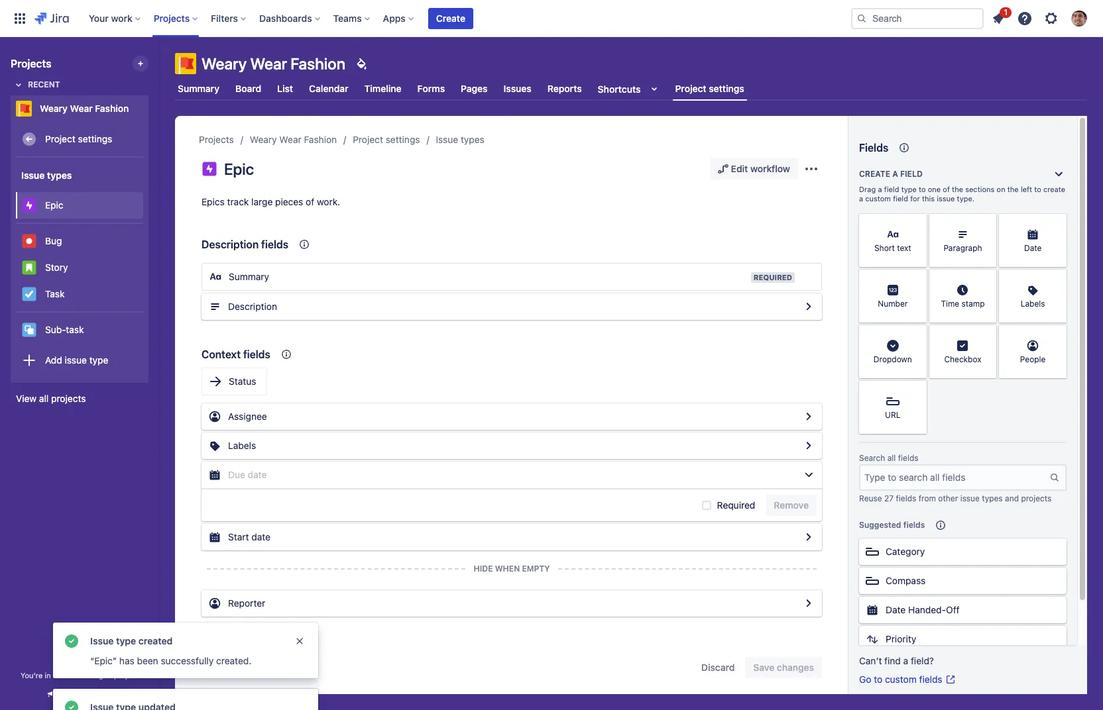 Task type: locate. For each thing, give the bounding box(es) containing it.
set background color image
[[353, 56, 369, 72]]

description down track
[[202, 239, 259, 251]]

create right 'apps' dropdown button
[[436, 12, 465, 24]]

type.
[[957, 194, 975, 203]]

weary wear fashion link down list link
[[250, 132, 337, 148]]

0 vertical spatial field
[[900, 169, 923, 179]]

issue right add
[[65, 354, 87, 366]]

issue types inside group
[[21, 169, 72, 181]]

give feedback button down the "dismiss" icon
[[202, 658, 299, 679]]

types up epic link at the top of page
[[47, 169, 72, 181]]

more information image down create
[[1049, 215, 1065, 231]]

forms
[[417, 83, 445, 94]]

1 vertical spatial create
[[859, 169, 890, 179]]

close field configuration image
[[801, 467, 817, 483]]

1 vertical spatial weary
[[40, 103, 68, 114]]

date handed-off
[[886, 605, 960, 616]]

summary down description fields
[[229, 271, 269, 282]]

1 vertical spatial epic
[[45, 199, 63, 211]]

due date
[[228, 469, 267, 481]]

people
[[1020, 355, 1046, 365]]

issues
[[504, 83, 532, 94]]

projects button
[[150, 8, 203, 29]]

0 vertical spatial custom
[[865, 194, 891, 203]]

teams button
[[329, 8, 375, 29]]

success image up team-
[[64, 634, 80, 650]]

a
[[892, 169, 898, 179], [878, 185, 882, 194], [859, 194, 863, 203], [903, 656, 908, 667], [53, 672, 57, 680]]

0 vertical spatial more information about the context fields image
[[296, 237, 312, 253]]

1 vertical spatial open field configuration image
[[801, 409, 817, 425]]

tab list containing project settings
[[167, 77, 1095, 101]]

compass button
[[859, 568, 1067, 595]]

project down timeline link
[[353, 134, 383, 145]]

more information image for people
[[1049, 327, 1065, 343]]

board
[[235, 83, 261, 94]]

fashion up calendar
[[290, 54, 345, 73]]

labels up people
[[1021, 299, 1045, 309]]

open field configuration image inside reporter button
[[801, 596, 817, 612]]

date down the left
[[1024, 244, 1042, 254]]

to right "go"
[[874, 674, 882, 685]]

more information about the context fields image
[[296, 237, 312, 253], [278, 347, 294, 363]]

1 open field configuration image from the top
[[801, 299, 817, 315]]

1 horizontal spatial create
[[859, 169, 890, 179]]

create up drag
[[859, 169, 890, 179]]

1 horizontal spatial project settings
[[353, 134, 420, 145]]

open field configuration image
[[801, 438, 817, 454], [801, 530, 817, 546], [801, 596, 817, 612]]

0 vertical spatial required
[[754, 273, 792, 282]]

date right start
[[251, 532, 270, 543]]

1 vertical spatial give feedback
[[59, 690, 114, 700]]

large
[[251, 196, 273, 207]]

fields
[[261, 239, 288, 251], [243, 349, 270, 361], [898, 453, 919, 463], [896, 494, 916, 504], [903, 520, 925, 530], [919, 674, 942, 685]]

2 vertical spatial type
[[116, 636, 136, 647]]

0 horizontal spatial more information about the context fields image
[[278, 347, 294, 363]]

calendar link
[[306, 77, 351, 101]]

field left for
[[893, 194, 908, 203]]

issue down "forms" link
[[436, 134, 458, 145]]

success image down team-
[[64, 700, 80, 711]]

1 horizontal spatial date
[[1024, 244, 1042, 254]]

custom inside 'drag a field type to one of the sections on the left to create a custom field for this issue type.'
[[865, 194, 891, 203]]

number
[[878, 299, 908, 309]]

date right due
[[248, 469, 267, 481]]

1 horizontal spatial project settings link
[[353, 132, 420, 148]]

1 vertical spatial projects
[[1021, 494, 1052, 504]]

apps button
[[379, 8, 419, 29]]

0 vertical spatial types
[[461, 134, 484, 145]]

view
[[16, 393, 37, 404]]

type up the 'has'
[[116, 636, 136, 647]]

give right successfully
[[228, 662, 247, 674]]

all for view
[[39, 393, 49, 404]]

to right the left
[[1034, 185, 1041, 194]]

issue up epic link at the top of page
[[21, 169, 45, 181]]

1 horizontal spatial projects
[[154, 12, 190, 24]]

apps
[[383, 12, 406, 24]]

2 vertical spatial issue
[[90, 636, 114, 647]]

1 horizontal spatial issue
[[937, 194, 955, 203]]

more information image down stamp
[[979, 327, 995, 343]]

2 group from the top
[[16, 223, 143, 312]]

issue for group containing issue types
[[21, 169, 45, 181]]

fashion down calendar link
[[304, 134, 337, 145]]

0 horizontal spatial project settings
[[45, 133, 112, 144]]

all right search
[[887, 453, 896, 463]]

0 vertical spatial projects
[[154, 12, 190, 24]]

1 vertical spatial required
[[717, 500, 755, 511]]

open field configuration image for assignee
[[801, 409, 817, 425]]

type inside button
[[89, 354, 108, 366]]

0 vertical spatial open field configuration image
[[801, 299, 817, 315]]

summary
[[178, 83, 219, 94], [229, 271, 269, 282]]

create project image
[[135, 58, 146, 69]]

empty
[[522, 564, 550, 574]]

dropdown
[[874, 355, 912, 365]]

create inside button
[[436, 12, 465, 24]]

type down "sub-task" link
[[89, 354, 108, 366]]

board link
[[233, 77, 264, 101]]

0 horizontal spatial issue
[[21, 169, 45, 181]]

weary
[[202, 54, 247, 73], [40, 103, 68, 114], [250, 134, 277, 145]]

calendar
[[309, 83, 348, 94]]

this link will be opened in a new tab image
[[945, 675, 956, 685]]

0 vertical spatial summary
[[178, 83, 219, 94]]

weary right projects link
[[250, 134, 277, 145]]

issue inside 'link'
[[436, 134, 458, 145]]

field up for
[[900, 169, 923, 179]]

"epic"
[[90, 656, 117, 667]]

fashion left add to starred image
[[95, 103, 129, 114]]

dismiss image
[[294, 636, 305, 647]]

1 vertical spatial description
[[228, 301, 277, 312]]

fields
[[859, 142, 889, 154]]

reports link
[[545, 77, 585, 101]]

open field configuration image for labels
[[801, 438, 817, 454]]

jira image
[[34, 10, 69, 26], [34, 10, 69, 26]]

projects
[[51, 393, 86, 404], [1021, 494, 1052, 504]]

1 horizontal spatial to
[[919, 185, 926, 194]]

3 open field configuration image from the top
[[801, 596, 817, 612]]

0 vertical spatial of
[[943, 185, 950, 194]]

task link
[[16, 281, 143, 308]]

more information about the context fields image right context fields
[[278, 347, 294, 363]]

sub-task link
[[16, 317, 143, 343]]

issues link
[[501, 77, 534, 101]]

0 horizontal spatial projects
[[51, 393, 86, 404]]

0 vertical spatial epic
[[224, 160, 254, 178]]

issue types up epic link at the top of page
[[21, 169, 72, 181]]

your profile and settings image
[[1071, 10, 1087, 26]]

project down recent
[[45, 133, 75, 144]]

issue right other
[[960, 494, 980, 504]]

fields down the epics track large pieces of work.
[[261, 239, 288, 251]]

1 vertical spatial give feedback button
[[38, 684, 122, 706]]

0 vertical spatial type
[[901, 185, 917, 194]]

0 horizontal spatial date
[[886, 605, 906, 616]]

edit
[[731, 163, 748, 174]]

the right on
[[1007, 185, 1019, 194]]

0 horizontal spatial type
[[89, 354, 108, 366]]

1 vertical spatial open field configuration image
[[801, 530, 817, 546]]

add issue type image
[[21, 353, 37, 369]]

when
[[495, 564, 520, 574]]

projects right work
[[154, 12, 190, 24]]

description
[[202, 239, 259, 251], [228, 301, 277, 312]]

0 horizontal spatial issue types
[[21, 169, 72, 181]]

time stamp
[[941, 299, 985, 309]]

reuse 27 fields from other issue types and projects
[[859, 494, 1052, 504]]

0 horizontal spatial create
[[436, 12, 465, 24]]

issue inside group
[[21, 169, 45, 181]]

2 horizontal spatial type
[[901, 185, 917, 194]]

view all projects
[[16, 393, 86, 404]]

2 success image from the top
[[64, 700, 80, 711]]

description inside button
[[228, 301, 277, 312]]

0 vertical spatial weary wear fashion link
[[11, 95, 143, 122]]

you're in a team-managed project
[[21, 672, 139, 680]]

1 vertical spatial weary wear fashion link
[[250, 132, 337, 148]]

types inside 'issue types' 'link'
[[461, 134, 484, 145]]

0 vertical spatial create
[[436, 12, 465, 24]]

types
[[461, 134, 484, 145], [47, 169, 72, 181], [982, 494, 1003, 504]]

0 horizontal spatial labels
[[228, 440, 256, 451]]

reporter
[[228, 598, 265, 609]]

shortcuts
[[598, 83, 641, 94]]

more options image
[[803, 161, 819, 177]]

weary wear fashion link down recent
[[11, 95, 143, 122]]

type up for
[[901, 185, 917, 194]]

create
[[436, 12, 465, 24], [859, 169, 890, 179]]

issue
[[937, 194, 955, 203], [65, 354, 87, 366], [960, 494, 980, 504]]

tab list
[[167, 77, 1095, 101]]

search
[[859, 453, 885, 463]]

field down create a field
[[884, 185, 899, 194]]

the up type.
[[952, 185, 963, 194]]

group
[[16, 158, 143, 382], [16, 223, 143, 312]]

2 vertical spatial projects
[[199, 134, 234, 145]]

settings
[[709, 83, 744, 94], [78, 133, 112, 144], [386, 134, 420, 145]]

open field configuration image inside description button
[[801, 299, 817, 315]]

start
[[228, 532, 249, 543]]

labels button
[[202, 433, 822, 459]]

1 success image from the top
[[64, 634, 80, 650]]

more information image
[[1049, 215, 1065, 231], [909, 327, 925, 343], [979, 327, 995, 343]]

give down team-
[[59, 690, 76, 700]]

open field configuration image inside assignee button
[[801, 409, 817, 425]]

weary down recent
[[40, 103, 68, 114]]

banner containing your work
[[0, 0, 1103, 37]]

description up context fields
[[228, 301, 277, 312]]

custom down the can't find a field?
[[885, 674, 917, 685]]

to up this
[[919, 185, 926, 194]]

open field configuration image inside labels button
[[801, 438, 817, 454]]

group containing bug
[[16, 223, 143, 312]]

2 open field configuration image from the top
[[801, 530, 817, 546]]

fields left this link will be opened in a new tab icon
[[919, 674, 942, 685]]

0 vertical spatial open field configuration image
[[801, 438, 817, 454]]

date
[[248, 469, 267, 481], [251, 532, 270, 543]]

0 vertical spatial wear
[[250, 54, 287, 73]]

0 vertical spatial description
[[202, 239, 259, 251]]

fields up status
[[243, 349, 270, 361]]

open field configuration image
[[801, 299, 817, 315], [801, 409, 817, 425]]

1 horizontal spatial all
[[887, 453, 896, 463]]

Search field
[[851, 8, 984, 29]]

0 vertical spatial projects
[[51, 393, 86, 404]]

off
[[946, 605, 960, 616]]

labels inside labels button
[[228, 440, 256, 451]]

0 horizontal spatial issue
[[65, 354, 87, 366]]

type inside 'drag a field type to one of the sections on the left to create a custom field for this issue type.'
[[901, 185, 917, 194]]

priority
[[886, 634, 916, 645]]

1 vertical spatial date
[[886, 605, 906, 616]]

a right drag
[[878, 185, 882, 194]]

weary wear fashion up list
[[202, 54, 345, 73]]

0 horizontal spatial project settings link
[[16, 126, 143, 152]]

track
[[227, 196, 249, 207]]

of left work.
[[306, 196, 314, 207]]

give feedback down the you're in a team-managed project
[[59, 690, 114, 700]]

date inside button
[[886, 605, 906, 616]]

open field configuration image for start date
[[801, 530, 817, 546]]

give feedback button
[[202, 658, 299, 679], [38, 684, 122, 706]]

types left and
[[982, 494, 1003, 504]]

context
[[202, 349, 241, 361]]

projects inside "popup button"
[[154, 12, 190, 24]]

0 horizontal spatial more information image
[[909, 327, 925, 343]]

1 vertical spatial issue
[[65, 354, 87, 366]]

settings image
[[1043, 10, 1059, 26]]

appswitcher icon image
[[12, 10, 28, 26]]

suggested
[[859, 520, 901, 530]]

date up priority
[[886, 605, 906, 616]]

project settings link down timeline link
[[353, 132, 420, 148]]

1 horizontal spatial weary
[[202, 54, 247, 73]]

sidebar navigation image
[[145, 53, 174, 80]]

0 horizontal spatial summary
[[178, 83, 219, 94]]

2 horizontal spatial more information image
[[1049, 215, 1065, 231]]

weary wear fashion
[[202, 54, 345, 73], [40, 103, 129, 114], [250, 134, 337, 145]]

more information image up dropdown
[[909, 327, 925, 343]]

2 horizontal spatial projects
[[199, 134, 234, 145]]

start date button
[[202, 524, 822, 551]]

projects up 'issue type icon'
[[199, 134, 234, 145]]

weary wear fashion down list link
[[250, 134, 337, 145]]

0 vertical spatial labels
[[1021, 299, 1045, 309]]

issue types down pages link
[[436, 134, 484, 145]]

0 horizontal spatial project
[[45, 133, 75, 144]]

1 vertical spatial type
[[89, 354, 108, 366]]

2 horizontal spatial project settings
[[675, 83, 744, 94]]

issue up "epic"
[[90, 636, 114, 647]]

summary left board
[[178, 83, 219, 94]]

shortcuts button
[[595, 77, 665, 101]]

epic up bug
[[45, 199, 63, 211]]

of right one
[[943, 185, 950, 194]]

dashboards button
[[255, 8, 325, 29]]

1 horizontal spatial issue types
[[436, 134, 484, 145]]

1 vertical spatial custom
[[885, 674, 917, 685]]

1 horizontal spatial of
[[943, 185, 950, 194]]

2 horizontal spatial weary
[[250, 134, 277, 145]]

1 horizontal spatial give feedback button
[[202, 658, 299, 679]]

project right 'shortcuts' dropdown button
[[675, 83, 706, 94]]

2 open field configuration image from the top
[[801, 409, 817, 425]]

fashion
[[290, 54, 345, 73], [95, 103, 129, 114], [304, 134, 337, 145]]

success image
[[64, 634, 80, 650], [64, 700, 80, 711]]

27
[[884, 494, 894, 504]]

more information image
[[909, 215, 925, 231], [979, 215, 995, 231], [909, 271, 925, 287], [1049, 271, 1065, 287], [1049, 327, 1065, 343]]

weary wear fashion down recent
[[40, 103, 129, 114]]

date
[[1024, 244, 1042, 254], [886, 605, 906, 616]]

1 open field configuration image from the top
[[801, 438, 817, 454]]

0 vertical spatial date
[[248, 469, 267, 481]]

projects right and
[[1021, 494, 1052, 504]]

epic right 'issue type icon'
[[224, 160, 254, 178]]

more information image for labels
[[1049, 271, 1065, 287]]

0 vertical spatial issue types
[[436, 134, 484, 145]]

all right view on the left bottom
[[39, 393, 49, 404]]

weary wear fashion link
[[11, 95, 143, 122], [250, 132, 337, 148]]

text
[[897, 244, 911, 254]]

projects up recent
[[11, 58, 51, 70]]

give feedback down reporter
[[228, 662, 291, 674]]

sections
[[965, 185, 995, 194]]

0 vertical spatial success image
[[64, 634, 80, 650]]

labels up the due date at the left bottom of the page
[[228, 440, 256, 451]]

more information about the context fields image down pieces
[[296, 237, 312, 253]]

a down 'more information about the fields' icon on the right top of the page
[[892, 169, 898, 179]]

issue for 'issue types' 'link'
[[436, 134, 458, 145]]

this
[[922, 194, 935, 203]]

weary up board
[[202, 54, 247, 73]]

give feedback button down the you're in a team-managed project
[[38, 684, 122, 706]]

a right in
[[53, 672, 57, 680]]

open field configuration image for reporter
[[801, 596, 817, 612]]

priority button
[[859, 626, 1067, 653]]

date inside button
[[251, 532, 270, 543]]

issue down one
[[937, 194, 955, 203]]

0 vertical spatial give
[[228, 662, 247, 674]]

project settings link down recent
[[16, 126, 143, 152]]

1 group from the top
[[16, 158, 143, 382]]

banner
[[0, 0, 1103, 37]]

open field configuration image inside start date button
[[801, 530, 817, 546]]

0 horizontal spatial give feedback
[[59, 690, 114, 700]]

1 vertical spatial more information about the context fields image
[[278, 347, 294, 363]]

projects down add issue type
[[51, 393, 86, 404]]

1 horizontal spatial more information image
[[979, 327, 995, 343]]

1 vertical spatial projects
[[11, 58, 51, 70]]

filters button
[[207, 8, 251, 29]]

0 vertical spatial feedback
[[250, 662, 291, 674]]

the
[[952, 185, 963, 194], [1007, 185, 1019, 194]]

types down pages link
[[461, 134, 484, 145]]

work.
[[317, 196, 340, 207]]

custom down drag
[[865, 194, 891, 203]]

and
[[1005, 494, 1019, 504]]

0 vertical spatial issue
[[436, 134, 458, 145]]

help image
[[1017, 10, 1033, 26]]

more information image for short text
[[909, 215, 925, 231]]



Task type: vqa. For each thing, say whether or not it's contained in the screenshot.
"settings" in tab list
yes



Task type: describe. For each thing, give the bounding box(es) containing it.
of inside 'drag a field type to one of the sections on the left to create a custom field for this issue type.'
[[943, 185, 950, 194]]

2 horizontal spatial project
[[675, 83, 706, 94]]

more information about the context fields image for context fields
[[278, 347, 294, 363]]

handed-
[[908, 605, 946, 616]]

dashboards
[[259, 12, 312, 24]]

1 horizontal spatial type
[[116, 636, 136, 647]]

issue types for group containing issue types
[[21, 169, 72, 181]]

1 horizontal spatial give feedback
[[228, 662, 291, 674]]

drag
[[859, 185, 876, 194]]

assignee button
[[202, 404, 822, 430]]

1 horizontal spatial project
[[353, 134, 383, 145]]

bug link
[[16, 228, 143, 255]]

hide when empty
[[474, 564, 550, 574]]

has
[[119, 656, 134, 667]]

timeline
[[364, 83, 401, 94]]

can't
[[859, 656, 882, 667]]

add to starred image
[[145, 101, 160, 117]]

more information image for paragraph
[[979, 215, 995, 231]]

0 vertical spatial fashion
[[290, 54, 345, 73]]

from
[[919, 494, 936, 504]]

0 vertical spatial give feedback button
[[202, 658, 299, 679]]

2 vertical spatial field
[[893, 194, 908, 203]]

you're
[[21, 672, 43, 680]]

filters
[[211, 12, 238, 24]]

on
[[997, 185, 1005, 194]]

field for drag
[[884, 185, 899, 194]]

1 vertical spatial summary
[[229, 271, 269, 282]]

epics
[[202, 196, 225, 207]]

discard button
[[693, 658, 743, 679]]

project
[[114, 672, 139, 680]]

suggested fields
[[859, 520, 925, 530]]

assignee
[[228, 411, 267, 422]]

your
[[89, 12, 109, 24]]

issue type created
[[90, 636, 173, 647]]

2 horizontal spatial to
[[1034, 185, 1041, 194]]

start date
[[228, 532, 270, 543]]

date for date
[[1024, 244, 1042, 254]]

1 vertical spatial wear
[[70, 103, 93, 114]]

go to custom fields link
[[859, 674, 956, 687]]

1 horizontal spatial weary wear fashion link
[[250, 132, 337, 148]]

category
[[886, 546, 925, 558]]

description for description fields
[[202, 239, 259, 251]]

2 vertical spatial wear
[[279, 134, 301, 145]]

for
[[910, 194, 920, 203]]

open field configuration image for description
[[801, 299, 817, 315]]

find
[[884, 656, 901, 667]]

0 horizontal spatial epic
[[45, 199, 63, 211]]

context fields
[[202, 349, 270, 361]]

epics track large pieces of work.
[[202, 196, 340, 207]]

view all projects link
[[11, 387, 148, 411]]

discard
[[701, 662, 735, 674]]

create button
[[428, 8, 473, 29]]

0 vertical spatial weary wear fashion
[[202, 54, 345, 73]]

all for search
[[887, 453, 896, 463]]

"epic" has been successfully created.
[[90, 656, 251, 667]]

1 horizontal spatial issue
[[90, 636, 114, 647]]

0 horizontal spatial weary wear fashion link
[[11, 95, 143, 122]]

summary inside tab list
[[178, 83, 219, 94]]

reports
[[547, 83, 582, 94]]

projects for projects link
[[199, 134, 234, 145]]

issue types for 'issue types' 'link'
[[436, 134, 484, 145]]

1 vertical spatial types
[[47, 169, 72, 181]]

more information image for number
[[909, 271, 925, 287]]

created.
[[216, 656, 251, 667]]

reporter button
[[202, 591, 822, 617]]

1 vertical spatial weary wear fashion
[[40, 103, 129, 114]]

drag a field type to one of the sections on the left to create a custom field for this issue type.
[[859, 185, 1065, 203]]

1 vertical spatial give
[[59, 690, 76, 700]]

2 vertical spatial weary
[[250, 134, 277, 145]]

one
[[928, 185, 941, 194]]

issue inside add issue type button
[[65, 354, 87, 366]]

task
[[45, 288, 65, 299]]

collapse recent projects image
[[11, 77, 27, 93]]

epic link
[[16, 192, 143, 219]]

issue inside 'drag a field type to one of the sections on the left to create a custom field for this issue type.'
[[937, 194, 955, 203]]

description fields
[[202, 239, 288, 251]]

paragraph
[[944, 244, 982, 254]]

more information image for checkbox
[[979, 327, 995, 343]]

1 horizontal spatial labels
[[1021, 299, 1045, 309]]

more information about the context fields image for description fields
[[296, 237, 312, 253]]

1 horizontal spatial feedback
[[250, 662, 291, 674]]

1 the from the left
[[952, 185, 963, 194]]

story link
[[16, 255, 143, 281]]

managed
[[80, 672, 112, 680]]

add issue type button
[[16, 347, 143, 374]]

compass
[[886, 575, 926, 587]]

projects link
[[199, 132, 234, 148]]

notifications image
[[990, 10, 1006, 26]]

a down drag
[[859, 194, 863, 203]]

reuse
[[859, 494, 882, 504]]

success image
[[64, 700, 80, 711]]

due
[[228, 469, 245, 481]]

1 vertical spatial feedback
[[78, 690, 114, 700]]

more information about the fields image
[[896, 140, 912, 156]]

description button
[[202, 294, 822, 320]]

0 horizontal spatial projects
[[11, 58, 51, 70]]

successfully
[[161, 656, 214, 667]]

stamp
[[962, 299, 985, 309]]

short
[[874, 244, 895, 254]]

0 horizontal spatial give feedback button
[[38, 684, 122, 706]]

primary element
[[8, 0, 851, 37]]

category button
[[859, 539, 1067, 565]]

summary link
[[175, 77, 222, 101]]

create for create a field
[[859, 169, 890, 179]]

created
[[138, 636, 173, 647]]

2 horizontal spatial types
[[982, 494, 1003, 504]]

go
[[859, 674, 871, 685]]

group containing issue types
[[16, 158, 143, 382]]

search all fields
[[859, 453, 919, 463]]

projects for projects "popup button"
[[154, 12, 190, 24]]

teams
[[333, 12, 362, 24]]

2 horizontal spatial settings
[[709, 83, 744, 94]]

2 vertical spatial weary wear fashion
[[250, 134, 337, 145]]

more information image for dropdown
[[909, 327, 925, 343]]

more information image for date
[[1049, 215, 1065, 231]]

time
[[941, 299, 959, 309]]

work
[[111, 12, 132, 24]]

create for create
[[436, 12, 465, 24]]

1 horizontal spatial projects
[[1021, 494, 1052, 504]]

fields right search
[[898, 453, 919, 463]]

fields left more information about the suggested fields icon
[[903, 520, 925, 530]]

forms link
[[415, 77, 448, 101]]

date for date handed-off
[[886, 605, 906, 616]]

fields right 27
[[896, 494, 916, 504]]

Type to search all fields text field
[[860, 466, 1049, 490]]

1 horizontal spatial settings
[[386, 134, 420, 145]]

pages
[[461, 83, 488, 94]]

date for start date
[[251, 532, 270, 543]]

add
[[45, 354, 62, 366]]

0 horizontal spatial of
[[306, 196, 314, 207]]

0 horizontal spatial to
[[874, 674, 882, 685]]

list
[[277, 83, 293, 94]]

issue type icon image
[[202, 161, 217, 177]]

timeline link
[[362, 77, 404, 101]]

edit workflow
[[731, 163, 790, 174]]

0 horizontal spatial settings
[[78, 133, 112, 144]]

search image
[[857, 13, 867, 24]]

left
[[1021, 185, 1032, 194]]

status
[[229, 376, 256, 387]]

field?
[[911, 656, 934, 667]]

team-
[[59, 672, 80, 680]]

workflow
[[750, 163, 790, 174]]

short text
[[874, 244, 911, 254]]

1 vertical spatial fashion
[[95, 103, 129, 114]]

story
[[45, 262, 68, 273]]

2 horizontal spatial issue
[[960, 494, 980, 504]]

a right find
[[903, 656, 908, 667]]

date for due date
[[248, 469, 267, 481]]

2 the from the left
[[1007, 185, 1019, 194]]

your work
[[89, 12, 132, 24]]

edit workflow button
[[710, 158, 798, 180]]

0 vertical spatial weary
[[202, 54, 247, 73]]

project settings inside tab list
[[675, 83, 744, 94]]

2 vertical spatial fashion
[[304, 134, 337, 145]]

field for create
[[900, 169, 923, 179]]

description for description
[[228, 301, 277, 312]]

pieces
[[275, 196, 303, 207]]

other
[[938, 494, 958, 504]]

more information about the suggested fields image
[[933, 518, 949, 534]]

go to custom fields
[[859, 674, 942, 685]]



